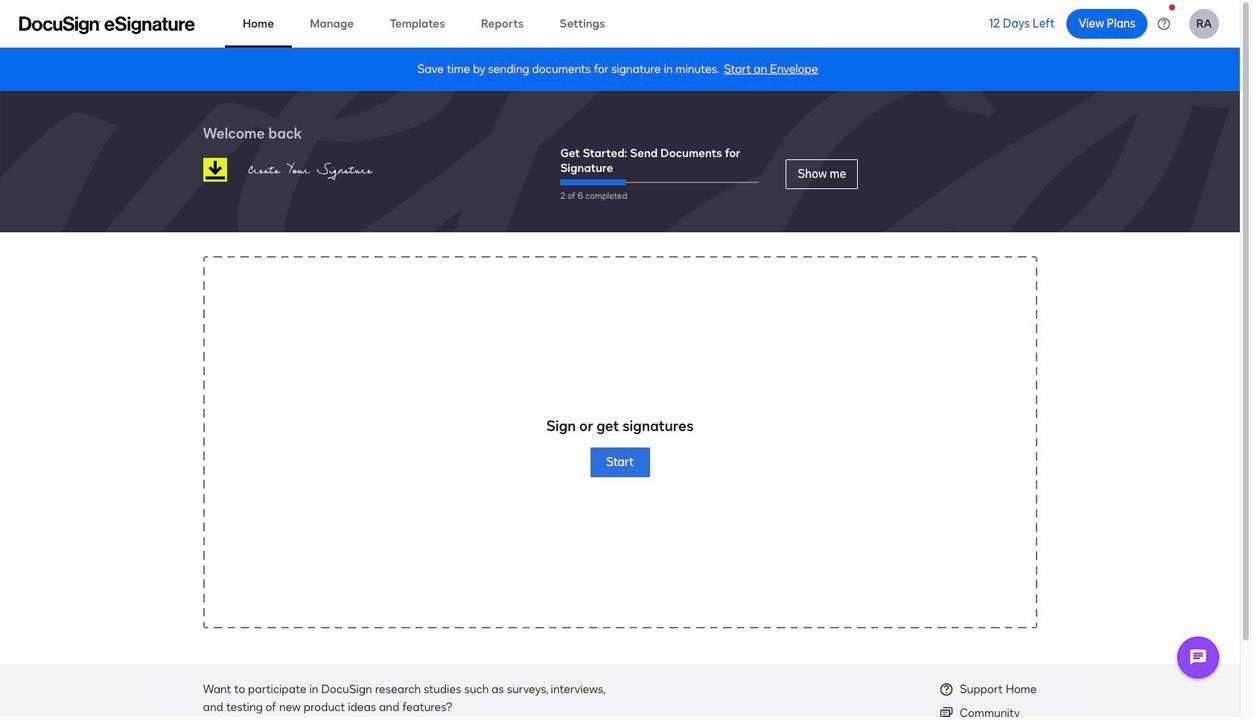 Task type: locate. For each thing, give the bounding box(es) containing it.
docusignlogo image
[[203, 158, 227, 182]]

docusign esignature image
[[19, 16, 195, 34]]



Task type: vqa. For each thing, say whether or not it's contained in the screenshot.
'star filled' icon
no



